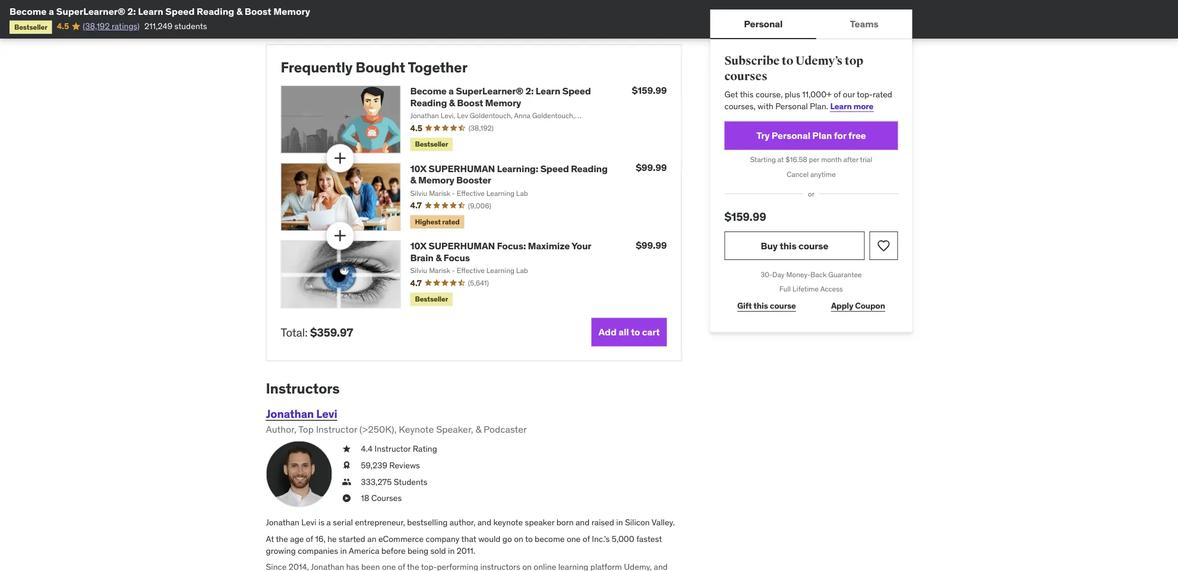 Task type: vqa. For each thing, say whether or not it's contained in the screenshot.
4.5 related to (38,192 ratings)
yes



Task type: locate. For each thing, give the bounding box(es) containing it.
1 vertical spatial effective
[[457, 266, 485, 275]]

1 vertical spatial this
[[780, 240, 796, 252]]

courses,
[[724, 101, 756, 111]]

9006 reviews element
[[468, 201, 491, 211]]

2 vertical spatial jonathan
[[266, 518, 299, 528]]

gift this course link
[[724, 294, 809, 318]]

levi for jonathan levi author, top instructor (>250k), keynote speaker, & podcaster
[[316, 407, 337, 421]]

2 vertical spatial reading
[[571, 163, 608, 175]]

1 vertical spatial silviu
[[410, 266, 427, 275]]

4.7 up highest
[[410, 200, 422, 211]]

5,000
[[612, 534, 634, 545]]

marisk up highest rated
[[429, 189, 450, 198]]

superhuman for focus
[[428, 240, 495, 252]]

4.5 for (38,192)
[[410, 123, 422, 133]]

2 lab from the top
[[516, 266, 528, 275]]

access
[[820, 285, 843, 294]]

1 vertical spatial memory
[[485, 96, 521, 109]]

1 horizontal spatial $159.99
[[724, 209, 766, 224]]

reading
[[197, 5, 234, 17], [410, 96, 447, 109], [571, 163, 608, 175]]

1 marisk from the top
[[429, 189, 450, 198]]

1 horizontal spatial 4.5
[[410, 123, 422, 133]]

day
[[772, 270, 785, 279]]

superlearner® up (38,192
[[56, 5, 125, 17]]

1 and from the left
[[477, 518, 491, 528]]

0 horizontal spatial become
[[10, 5, 47, 17]]

1 vertical spatial a
[[449, 85, 454, 97]]

lab down focus:
[[516, 266, 528, 275]]

rated up the more
[[873, 89, 892, 100]]

- inside the 10x superhuman focus: maximize your brain & focus silviu marisk - effective learning lab
[[452, 266, 455, 275]]

marisk
[[429, 189, 450, 198], [429, 266, 450, 275]]

1 vertical spatial instructor
[[375, 444, 411, 455]]

speed inside 10x superhuman learning: speed reading & memory booster silviu marisk - effective learning lab
[[540, 163, 569, 175]]

course up back
[[798, 240, 828, 252]]

0 vertical spatial learn
[[138, 5, 163, 17]]

1 vertical spatial $99.99
[[636, 239, 667, 251]]

speed for become a superlearner® 2: learn speed reading & boost memory
[[165, 5, 195, 17]]

1 horizontal spatial to
[[631, 326, 640, 338]]

ecommerce
[[378, 534, 424, 545]]

0 horizontal spatial to
[[525, 534, 533, 545]]

1 horizontal spatial superlearner®
[[456, 85, 523, 97]]

and right the born at the bottom of the page
[[576, 518, 589, 528]]

memory inside become a superlearner® 2: learn speed reading & boost memory jonathan levi, lev goldentouch, anna goldentouch, superhuman academy®
[[485, 96, 521, 109]]

course
[[798, 240, 828, 252], [770, 301, 796, 311]]

booster
[[456, 174, 491, 186]]

1 vertical spatial $159.99
[[724, 209, 766, 224]]

your
[[571, 240, 591, 252]]

marisk inside the 10x superhuman focus: maximize your brain & focus silviu marisk - effective learning lab
[[429, 266, 450, 275]]

1 horizontal spatial reading
[[410, 96, 447, 109]]

$16.58
[[786, 155, 807, 164]]

1 horizontal spatial memory
[[418, 174, 454, 186]]

speaker,
[[436, 423, 473, 436]]

goldentouch, up the '(38,192)'
[[470, 111, 513, 120]]

and up would
[[477, 518, 491, 528]]

personal button
[[710, 10, 816, 38]]

free
[[848, 129, 866, 142]]

speaker
[[525, 518, 554, 528]]

a inside jonathan levi is a serial entrepreneur, bestselling author, and keynote speaker born and raised in silicon valley. at the age of 16, he started an ecommerce company that would go on to become one of inc.'s 5,000 fastest growing companies in america before being sold in 2011.
[[327, 518, 331, 528]]

silviu inside the 10x superhuman focus: maximize your brain & focus silviu marisk - effective learning lab
[[410, 266, 427, 275]]

2: up anna
[[525, 85, 534, 97]]

2: inside become a superlearner® 2: learn speed reading & boost memory jonathan levi, lev goldentouch, anna goldentouch, superhuman academy®
[[525, 85, 534, 97]]

0 vertical spatial marisk
[[429, 189, 450, 198]]

learning inside the 10x superhuman focus: maximize your brain & focus silviu marisk - effective learning lab
[[486, 266, 514, 275]]

0 vertical spatial effective
[[457, 189, 485, 198]]

0 horizontal spatial superlearner®
[[56, 5, 125, 17]]

frequently bought together
[[281, 58, 467, 76]]

4.5 left (38,192
[[57, 21, 69, 31]]

effective inside the 10x superhuman focus: maximize your brain & focus silviu marisk - effective learning lab
[[457, 266, 485, 275]]

learning down "10x superhuman focus: maximize your brain & focus" link
[[486, 266, 514, 275]]

udemy's
[[795, 54, 843, 68]]

2 - from the top
[[452, 266, 455, 275]]

instructor inside 'jonathan levi author, top instructor (>250k), keynote speaker, & podcaster'
[[316, 423, 357, 436]]

superlearner® for become a superlearner® 2: learn speed reading & boost memory jonathan levi, lev goldentouch, anna goldentouch, superhuman academy®
[[456, 85, 523, 97]]

& inside the 10x superhuman focus: maximize your brain & focus silviu marisk - effective learning lab
[[436, 251, 442, 264]]

xsmall image left 18
[[342, 493, 351, 504]]

xsmall image left 333,275
[[342, 476, 351, 488]]

on
[[514, 534, 523, 545]]

silviu down brain
[[410, 266, 427, 275]]

1 horizontal spatial become
[[410, 85, 447, 97]]

silviu
[[410, 189, 427, 198], [410, 266, 427, 275]]

2 silviu from the top
[[410, 266, 427, 275]]

wishlist image
[[877, 239, 891, 253]]

xsmall image
[[342, 444, 351, 455], [342, 460, 351, 472], [342, 476, 351, 488], [342, 493, 351, 504]]

and
[[477, 518, 491, 528], [576, 518, 589, 528]]

0 vertical spatial personal
[[744, 17, 783, 30]]

instructor up 59,239 reviews
[[375, 444, 411, 455]]

a inside become a superlearner® 2: learn speed reading & boost memory jonathan levi, lev goldentouch, anna goldentouch, superhuman academy®
[[449, 85, 454, 97]]

1 vertical spatial 4.5
[[410, 123, 422, 133]]

lab down 10x superhuman learning: speed reading & memory booster link
[[516, 189, 528, 198]]

1 vertical spatial speed
[[562, 85, 591, 97]]

10x inside the 10x superhuman focus: maximize your brain & focus silviu marisk - effective learning lab
[[410, 240, 426, 252]]

bought
[[356, 58, 405, 76]]

tab list
[[710, 10, 912, 39]]

effective down booster
[[457, 189, 485, 198]]

reading inside become a superlearner® 2: learn speed reading & boost memory jonathan levi, lev goldentouch, anna goldentouch, superhuman academy®
[[410, 96, 447, 109]]

of
[[834, 89, 841, 100], [306, 534, 313, 545], [583, 534, 590, 545]]

0 horizontal spatial rated
[[442, 217, 460, 226]]

course down full
[[770, 301, 796, 311]]

18 courses
[[361, 493, 402, 504]]

10x for brain
[[410, 240, 426, 252]]

jonathan up the author,
[[266, 407, 314, 421]]

1 horizontal spatial rated
[[873, 89, 892, 100]]

highest
[[415, 217, 441, 226]]

0 horizontal spatial boost
[[245, 5, 271, 17]]

serial
[[333, 518, 353, 528]]

1 vertical spatial 2:
[[525, 85, 534, 97]]

become inside become a superlearner® 2: learn speed reading & boost memory jonathan levi, lev goldentouch, anna goldentouch, superhuman academy®
[[410, 85, 447, 97]]

bestseller for 10x
[[415, 295, 448, 304]]

jonathan up superhuman
[[410, 111, 439, 120]]

xsmall image for 333,275 students
[[342, 476, 351, 488]]

0 vertical spatial silviu
[[410, 189, 427, 198]]

in down the started
[[340, 546, 347, 556]]

course inside button
[[798, 240, 828, 252]]

& inside become a superlearner® 2: learn speed reading & boost memory jonathan levi, lev goldentouch, anna goldentouch, superhuman academy®
[[449, 96, 455, 109]]

4.7
[[410, 200, 422, 211], [410, 278, 422, 288]]

jonathan levi is a serial entrepreneur, bestselling author, and keynote speaker born and raised in silicon valley. at the age of 16, he started an ecommerce company that would go on to become one of inc.'s 5,000 fastest growing companies in america before being sold in 2011.
[[266, 518, 675, 556]]

podcaster
[[484, 423, 527, 436]]

1 $99.99 from the top
[[636, 162, 667, 174]]

buy
[[761, 240, 778, 252]]

& inside 10x superhuman learning: speed reading & memory booster silviu marisk - effective learning lab
[[410, 174, 416, 186]]

keynote
[[493, 518, 523, 528]]

4.7 for brain
[[410, 278, 422, 288]]

superlearner®
[[56, 5, 125, 17], [456, 85, 523, 97]]

0 horizontal spatial instructor
[[316, 423, 357, 436]]

1 - from the top
[[452, 189, 455, 198]]

in right "sold" on the left of the page
[[448, 546, 455, 556]]

2 4.7 from the top
[[410, 278, 422, 288]]

superhuman up (9,006)
[[428, 163, 495, 175]]

1 effective from the top
[[457, 189, 485, 198]]

one
[[567, 534, 581, 545]]

marisk for &
[[429, 266, 450, 275]]

2 horizontal spatial to
[[782, 54, 793, 68]]

of right one
[[583, 534, 590, 545]]

try personal plan for free link
[[724, 121, 898, 150]]

0 vertical spatial course
[[798, 240, 828, 252]]

59,239
[[361, 460, 387, 471]]

1 vertical spatial bestseller
[[415, 140, 448, 149]]

0 vertical spatial jonathan
[[410, 111, 439, 120]]

2 superhuman from the top
[[428, 240, 495, 252]]

2 vertical spatial this
[[754, 301, 768, 311]]

0 vertical spatial $159.99
[[632, 84, 667, 96]]

learn for become a superlearner® 2: learn speed reading & boost memory jonathan levi, lev goldentouch, anna goldentouch, superhuman academy®
[[536, 85, 560, 97]]

levi inside 'jonathan levi author, top instructor (>250k), keynote speaker, & podcaster'
[[316, 407, 337, 421]]

38192 reviews element
[[469, 123, 494, 133]]

0 vertical spatial boost
[[245, 5, 271, 17]]

at
[[266, 534, 274, 545]]

go
[[502, 534, 512, 545]]

- down focus
[[452, 266, 455, 275]]

or
[[808, 189, 815, 198]]

2 horizontal spatial memory
[[485, 96, 521, 109]]

learning down 10x superhuman learning: speed reading & memory booster link
[[486, 189, 514, 198]]

1 horizontal spatial in
[[448, 546, 455, 556]]

1 vertical spatial -
[[452, 266, 455, 275]]

superlearner® inside become a superlearner® 2: learn speed reading & boost memory jonathan levi, lev goldentouch, anna goldentouch, superhuman academy®
[[456, 85, 523, 97]]

top
[[845, 54, 863, 68]]

10x inside 10x superhuman learning: speed reading & memory booster silviu marisk - effective learning lab
[[410, 163, 426, 175]]

buy this course button
[[724, 232, 865, 260]]

personal down plus
[[775, 101, 808, 111]]

full
[[779, 285, 791, 294]]

0 vertical spatial rated
[[873, 89, 892, 100]]

reading for become a superlearner® 2: learn speed reading & boost memory
[[197, 5, 234, 17]]

2 effective from the top
[[457, 266, 485, 275]]

0 vertical spatial superhuman
[[428, 163, 495, 175]]

2 learning from the top
[[486, 266, 514, 275]]

1 superhuman from the top
[[428, 163, 495, 175]]

this inside button
[[780, 240, 796, 252]]

0 horizontal spatial goldentouch,
[[470, 111, 513, 120]]

cart
[[642, 326, 660, 338]]

teams button
[[816, 10, 912, 38]]

of left 16,
[[306, 534, 313, 545]]

to right all
[[631, 326, 640, 338]]

0 vertical spatial memory
[[273, 5, 310, 17]]

2 vertical spatial memory
[[418, 174, 454, 186]]

0 vertical spatial become
[[10, 5, 47, 17]]

3 xsmall image from the top
[[342, 476, 351, 488]]

superlearner® up "lev"
[[456, 85, 523, 97]]

superhuman inside the 10x superhuman focus: maximize your brain & focus silviu marisk - effective learning lab
[[428, 240, 495, 252]]

growing
[[266, 546, 296, 556]]

2 horizontal spatial of
[[834, 89, 841, 100]]

total: $359.97
[[281, 325, 353, 340]]

to left udemy's at the right of page
[[782, 54, 793, 68]]

america
[[349, 546, 379, 556]]

maximize
[[528, 240, 570, 252]]

jonathan inside become a superlearner® 2: learn speed reading & boost memory jonathan levi, lev goldentouch, anna goldentouch, superhuman academy®
[[410, 111, 439, 120]]

anna
[[514, 111, 530, 120]]

this inside 'link'
[[754, 301, 768, 311]]

boost inside become a superlearner® 2: learn speed reading & boost memory jonathan levi, lev goldentouch, anna goldentouch, superhuman academy®
[[457, 96, 483, 109]]

- up highest rated
[[452, 189, 455, 198]]

0 vertical spatial a
[[49, 5, 54, 17]]

1 vertical spatial learning
[[486, 266, 514, 275]]

this right gift
[[754, 301, 768, 311]]

0 horizontal spatial 4.5
[[57, 21, 69, 31]]

1 vertical spatial superlearner®
[[456, 85, 523, 97]]

1 vertical spatial 10x
[[410, 240, 426, 252]]

0 horizontal spatial memory
[[273, 5, 310, 17]]

1 vertical spatial levi
[[301, 518, 316, 528]]

tab list containing personal
[[710, 10, 912, 39]]

1 vertical spatial lab
[[516, 266, 528, 275]]

4.5 left academy®
[[410, 123, 422, 133]]

2 vertical spatial bestseller
[[415, 295, 448, 304]]

1 horizontal spatial learn
[[536, 85, 560, 97]]

effective up (5,641)
[[457, 266, 485, 275]]

effective for focus
[[457, 266, 485, 275]]

personal up "subscribe"
[[744, 17, 783, 30]]

1 learning from the top
[[486, 189, 514, 198]]

lab inside the 10x superhuman focus: maximize your brain & focus silviu marisk - effective learning lab
[[516, 266, 528, 275]]

1 vertical spatial jonathan
[[266, 407, 314, 421]]

0 vertical spatial superlearner®
[[56, 5, 125, 17]]

0 horizontal spatial 2:
[[127, 5, 136, 17]]

levi down instructors
[[316, 407, 337, 421]]

xsmall image for 4.4 instructor rating
[[342, 444, 351, 455]]

4 xsmall image from the top
[[342, 493, 351, 504]]

lab inside 10x superhuman learning: speed reading & memory booster silviu marisk - effective learning lab
[[516, 189, 528, 198]]

(5,641)
[[468, 279, 489, 288]]

a
[[49, 5, 54, 17], [449, 85, 454, 97], [327, 518, 331, 528]]

- for focus
[[452, 266, 455, 275]]

marisk inside 10x superhuman learning: speed reading & memory booster silviu marisk - effective learning lab
[[429, 189, 450, 198]]

1 horizontal spatial 2:
[[525, 85, 534, 97]]

0 horizontal spatial course
[[770, 301, 796, 311]]

bestseller
[[14, 22, 47, 31], [415, 140, 448, 149], [415, 295, 448, 304]]

2 $99.99 from the top
[[636, 239, 667, 251]]

starting at $16.58 per month after trial cancel anytime
[[750, 155, 872, 179]]

30-day money-back guarantee full lifetime access
[[761, 270, 862, 294]]

fastest
[[636, 534, 662, 545]]

highest rated
[[415, 217, 460, 226]]

superhuman down highest rated
[[428, 240, 495, 252]]

xsmall image left 59,239
[[342, 460, 351, 472]]

this up courses,
[[740, 89, 754, 100]]

effective for booster
[[457, 189, 485, 198]]

silviu inside 10x superhuman learning: speed reading & memory booster silviu marisk - effective learning lab
[[410, 189, 427, 198]]

2 10x from the top
[[410, 240, 426, 252]]

2 horizontal spatial reading
[[571, 163, 608, 175]]

after
[[843, 155, 858, 164]]

1 horizontal spatial a
[[327, 518, 331, 528]]

1 vertical spatial 4.7
[[410, 278, 422, 288]]

1 horizontal spatial and
[[576, 518, 589, 528]]

reading inside 10x superhuman learning: speed reading & memory booster silviu marisk - effective learning lab
[[571, 163, 608, 175]]

rated right highest
[[442, 217, 460, 226]]

learning inside 10x superhuman learning: speed reading & memory booster silviu marisk - effective learning lab
[[486, 189, 514, 198]]

2 vertical spatial speed
[[540, 163, 569, 175]]

1 vertical spatial superhuman
[[428, 240, 495, 252]]

18
[[361, 493, 369, 504]]

personal up $16.58
[[772, 129, 810, 142]]

0 horizontal spatial learn
[[138, 5, 163, 17]]

course,
[[756, 89, 783, 100]]

company
[[426, 534, 460, 545]]

top
[[298, 423, 314, 436]]

superhuman inside 10x superhuman learning: speed reading & memory booster silviu marisk - effective learning lab
[[428, 163, 495, 175]]

0 vertical spatial to
[[782, 54, 793, 68]]

11,000+
[[802, 89, 832, 100]]

0 vertical spatial 4.7
[[410, 200, 422, 211]]

plus
[[785, 89, 800, 100]]

more
[[853, 101, 874, 111]]

0 vertical spatial learning
[[486, 189, 514, 198]]

learning for learning:
[[486, 189, 514, 198]]

10x down highest
[[410, 240, 426, 252]]

apply coupon button
[[818, 294, 898, 318]]

2: up ratings) at the left
[[127, 5, 136, 17]]

2 vertical spatial personal
[[772, 129, 810, 142]]

2 vertical spatial a
[[327, 518, 331, 528]]

1 horizontal spatial boost
[[457, 96, 483, 109]]

effective inside 10x superhuman learning: speed reading & memory booster silviu marisk - effective learning lab
[[457, 189, 485, 198]]

0 vertical spatial levi
[[316, 407, 337, 421]]

silviu up highest
[[410, 189, 427, 198]]

to inside jonathan levi is a serial entrepreneur, bestselling author, and keynote speaker born and raised in silicon valley. at the age of 16, he started an ecommerce company that would go on to become one of inc.'s 5,000 fastest growing companies in america before being sold in 2011.
[[525, 534, 533, 545]]

0 vertical spatial 10x
[[410, 163, 426, 175]]

this inside get this course, plus 11,000+ of our top-rated courses, with personal plan.
[[740, 89, 754, 100]]

1 xsmall image from the top
[[342, 444, 351, 455]]

course inside 'link'
[[770, 301, 796, 311]]

add all to cart
[[599, 326, 660, 338]]

1 4.7 from the top
[[410, 200, 422, 211]]

of left our
[[834, 89, 841, 100]]

0 vertical spatial $99.99
[[636, 162, 667, 174]]

- for booster
[[452, 189, 455, 198]]

4.7 down brain
[[410, 278, 422, 288]]

become for become a superlearner® 2: learn speed reading & boost memory
[[10, 5, 47, 17]]

in right raised
[[616, 518, 623, 528]]

0 vertical spatial -
[[452, 189, 455, 198]]

become a superlearner® 2: learn speed reading & boost memory jonathan levi, lev goldentouch, anna goldentouch, superhuman academy®
[[410, 85, 591, 130]]

2 horizontal spatial learn
[[830, 101, 852, 111]]

this right the buy
[[780, 240, 796, 252]]

0 vertical spatial lab
[[516, 189, 528, 198]]

0 horizontal spatial $159.99
[[632, 84, 667, 96]]

memory for become a superlearner® 2: learn speed reading & boost memory jonathan levi, lev goldentouch, anna goldentouch, superhuman academy®
[[485, 96, 521, 109]]

2 and from the left
[[576, 518, 589, 528]]

levi inside jonathan levi is a serial entrepreneur, bestselling author, and keynote speaker born and raised in silicon valley. at the age of 16, he started an ecommerce company that would go on to become one of inc.'s 5,000 fastest growing companies in america before being sold in 2011.
[[301, 518, 316, 528]]

this for gift
[[754, 301, 768, 311]]

lab for learning:
[[516, 189, 528, 198]]

instructor right top
[[316, 423, 357, 436]]

1 10x from the top
[[410, 163, 426, 175]]

1 vertical spatial boost
[[457, 96, 483, 109]]

1 horizontal spatial goldentouch,
[[532, 111, 575, 120]]

xsmall image left '4.4' in the bottom of the page
[[342, 444, 351, 455]]

marisk for memory
[[429, 189, 450, 198]]

& inside 'jonathan levi author, top instructor (>250k), keynote speaker, & podcaster'
[[476, 423, 481, 436]]

jonathan inside 'jonathan levi author, top instructor (>250k), keynote speaker, & podcaster'
[[266, 407, 314, 421]]

with
[[758, 101, 773, 111]]

levi left is
[[301, 518, 316, 528]]

2 horizontal spatial a
[[449, 85, 454, 97]]

10x superhuman focus: maximize your brain & focus link
[[410, 240, 591, 264]]

course for gift this course
[[770, 301, 796, 311]]

try
[[756, 129, 770, 142]]

speed inside become a superlearner® 2: learn speed reading & boost memory jonathan levi, lev goldentouch, anna goldentouch, superhuman academy®
[[562, 85, 591, 97]]

jonathan up the
[[266, 518, 299, 528]]

silviu for &
[[410, 189, 427, 198]]

courses
[[371, 493, 402, 504]]

to right on
[[525, 534, 533, 545]]

2 horizontal spatial in
[[616, 518, 623, 528]]

0 vertical spatial instructor
[[316, 423, 357, 436]]

0 horizontal spatial a
[[49, 5, 54, 17]]

16,
[[315, 534, 325, 545]]

2 xsmall image from the top
[[342, 460, 351, 472]]

superlearner® for become a superlearner® 2: learn speed reading & boost memory
[[56, 5, 125, 17]]

lab for focus:
[[516, 266, 528, 275]]

ratings)
[[112, 21, 140, 31]]

1 lab from the top
[[516, 189, 528, 198]]

0 vertical spatial bestseller
[[14, 22, 47, 31]]

2 vertical spatial to
[[525, 534, 533, 545]]

learn inside become a superlearner® 2: learn speed reading & boost memory jonathan levi, lev goldentouch, anna goldentouch, superhuman academy®
[[536, 85, 560, 97]]

1 vertical spatial reading
[[410, 96, 447, 109]]

jonathan inside jonathan levi is a serial entrepreneur, bestselling author, and keynote speaker born and raised in silicon valley. at the age of 16, he started an ecommerce company that would go on to become one of inc.'s 5,000 fastest growing companies in america before being sold in 2011.
[[266, 518, 299, 528]]

0 vertical spatial 2:
[[127, 5, 136, 17]]

marisk down focus
[[429, 266, 450, 275]]

2: for become a superlearner® 2: learn speed reading & boost memory
[[127, 5, 136, 17]]

personal inside get this course, plus 11,000+ of our top-rated courses, with personal plan.
[[775, 101, 808, 111]]

10x down superhuman
[[410, 163, 426, 175]]

goldentouch, right anna
[[532, 111, 575, 120]]

lifetime
[[793, 285, 819, 294]]

2 marisk from the top
[[429, 266, 450, 275]]

0 vertical spatial reading
[[197, 5, 234, 17]]

become
[[10, 5, 47, 17], [410, 85, 447, 97]]

1 silviu from the top
[[410, 189, 427, 198]]

- inside 10x superhuman learning: speed reading & memory booster silviu marisk - effective learning lab
[[452, 189, 455, 198]]



Task type: describe. For each thing, give the bounding box(es) containing it.
before
[[381, 546, 406, 556]]

10x superhuman learning: speed reading & memory booster link
[[410, 163, 608, 186]]

xsmall image for 59,239 reviews
[[342, 460, 351, 472]]

$99.99 for 10x superhuman learning: speed reading & memory booster
[[636, 162, 667, 174]]

silviu for brain
[[410, 266, 427, 275]]

0 horizontal spatial of
[[306, 534, 313, 545]]

top-
[[857, 89, 873, 100]]

1 vertical spatial rated
[[442, 217, 460, 226]]

2: for become a superlearner® 2: learn speed reading & boost memory jonathan levi, lev goldentouch, anna goldentouch, superhuman academy®
[[525, 85, 534, 97]]

the
[[276, 534, 288, 545]]

students
[[394, 477, 428, 487]]

rating
[[413, 444, 437, 455]]

add all to cart button
[[591, 318, 667, 347]]

subscribe to udemy's top courses
[[724, 54, 863, 84]]

333,275 students
[[361, 477, 428, 487]]

course for buy this course
[[798, 240, 828, 252]]

of inside get this course, plus 11,000+ of our top-rated courses, with personal plan.
[[834, 89, 841, 100]]

boost for become a superlearner® 2: learn speed reading & boost memory
[[245, 5, 271, 17]]

money-
[[786, 270, 810, 279]]

rated inside get this course, plus 11,000+ of our top-rated courses, with personal plan.
[[873, 89, 892, 100]]

10x superhuman focus: maximize your brain & focus silviu marisk - effective learning lab
[[410, 240, 591, 275]]

author,
[[450, 518, 475, 528]]

4.7 for &
[[410, 200, 422, 211]]

buy this course
[[761, 240, 828, 252]]

add
[[599, 326, 617, 338]]

jonathan levi link
[[266, 407, 337, 421]]

bestseller for become
[[415, 140, 448, 149]]

our
[[843, 89, 855, 100]]

(38,192)
[[469, 123, 494, 133]]

started
[[339, 534, 365, 545]]

valley.
[[652, 518, 675, 528]]

keynote
[[399, 423, 434, 436]]

born
[[556, 518, 574, 528]]

coupon
[[855, 301, 885, 311]]

reviews
[[389, 460, 420, 471]]

this for get
[[740, 89, 754, 100]]

0 horizontal spatial in
[[340, 546, 347, 556]]

(38,192
[[83, 21, 110, 31]]

5641 reviews element
[[468, 278, 489, 288]]

apply
[[831, 301, 853, 311]]

1 horizontal spatial instructor
[[375, 444, 411, 455]]

become
[[535, 534, 565, 545]]

he
[[327, 534, 337, 545]]

(9,006)
[[468, 201, 491, 210]]

xsmall image for 18 courses
[[342, 493, 351, 504]]

become a superlearner® 2: learn speed reading & boost memory link
[[410, 85, 591, 109]]

learn more link
[[830, 101, 874, 111]]

211,249
[[144, 21, 172, 31]]

jonathan levi image
[[266, 441, 332, 508]]

is
[[318, 518, 324, 528]]

at
[[778, 155, 784, 164]]

being
[[408, 546, 428, 556]]

author,
[[266, 423, 296, 436]]

subscribe
[[724, 54, 780, 68]]

2011.
[[457, 546, 475, 556]]

all
[[619, 326, 629, 338]]

guarantee
[[828, 270, 862, 279]]

(38,192 ratings)
[[83, 21, 140, 31]]

$99.99 for 10x superhuman focus: maximize your brain & focus
[[636, 239, 667, 251]]

back
[[810, 270, 827, 279]]

per
[[809, 155, 819, 164]]

this for buy
[[780, 240, 796, 252]]

personal inside button
[[744, 17, 783, 30]]

teams
[[850, 17, 879, 30]]

a for become a superlearner® 2: learn speed reading & boost memory jonathan levi, lev goldentouch, anna goldentouch, superhuman academy®
[[449, 85, 454, 97]]

get this course, plus 11,000+ of our top-rated courses, with personal plan.
[[724, 89, 892, 111]]

inc.'s
[[592, 534, 610, 545]]

speed for become a superlearner® 2: learn speed reading & boost memory jonathan levi, lev goldentouch, anna goldentouch, superhuman academy®
[[562, 85, 591, 97]]

companies
[[298, 546, 338, 556]]

anytime
[[810, 170, 836, 179]]

learning for focus:
[[486, 266, 514, 275]]

30-
[[761, 270, 772, 279]]

(>250k),
[[359, 423, 397, 436]]

get
[[724, 89, 738, 100]]

to inside subscribe to udemy's top courses
[[782, 54, 793, 68]]

211,249 students
[[144, 21, 207, 31]]

sold
[[430, 546, 446, 556]]

superhuman for booster
[[428, 163, 495, 175]]

jonathan for jonathan levi author, top instructor (>250k), keynote speaker, & podcaster
[[266, 407, 314, 421]]

4.5 for (38,192 ratings)
[[57, 21, 69, 31]]

10x superhuman learning: speed reading & memory booster silviu marisk - effective learning lab
[[410, 163, 608, 198]]

to inside button
[[631, 326, 640, 338]]

levi,
[[441, 111, 455, 120]]

10x for &
[[410, 163, 426, 175]]

plan
[[812, 129, 832, 142]]

jonathan for jonathan levi is a serial entrepreneur, bestselling author, and keynote speaker born and raised in silicon valley. at the age of 16, he started an ecommerce company that would go on to become one of inc.'s 5,000 fastest growing companies in america before being sold in 2011.
[[266, 518, 299, 528]]

starting
[[750, 155, 776, 164]]

would
[[478, 534, 500, 545]]

2 goldentouch, from the left
[[532, 111, 575, 120]]

memory inside 10x superhuman learning: speed reading & memory booster silviu marisk - effective learning lab
[[418, 174, 454, 186]]

4.4 instructor rating
[[361, 444, 437, 455]]

brain
[[410, 251, 434, 264]]

become a superlearner® 2: learn speed reading & boost memory
[[10, 5, 310, 17]]

instructors
[[266, 380, 340, 398]]

plan.
[[810, 101, 828, 111]]

boost for become a superlearner® 2: learn speed reading & boost memory jonathan levi, lev goldentouch, anna goldentouch, superhuman academy®
[[457, 96, 483, 109]]

levi for jonathan levi is a serial entrepreneur, bestselling author, and keynote speaker born and raised in silicon valley. at the age of 16, he started an ecommerce company that would go on to become one of inc.'s 5,000 fastest growing companies in america before being sold in 2011.
[[301, 518, 316, 528]]

a for become a superlearner® 2: learn speed reading & boost memory
[[49, 5, 54, 17]]

gift
[[737, 301, 752, 311]]

trial
[[860, 155, 872, 164]]

become for become a superlearner® 2: learn speed reading & boost memory jonathan levi, lev goldentouch, anna goldentouch, superhuman academy®
[[410, 85, 447, 97]]

learning:
[[497, 163, 538, 175]]

total:
[[281, 325, 308, 339]]

2 vertical spatial learn
[[830, 101, 852, 111]]

bestselling
[[407, 518, 448, 528]]

memory for become a superlearner® 2: learn speed reading & boost memory
[[273, 5, 310, 17]]

1 horizontal spatial of
[[583, 534, 590, 545]]

for
[[834, 129, 846, 142]]

1 goldentouch, from the left
[[470, 111, 513, 120]]

learn for become a superlearner® 2: learn speed reading & boost memory
[[138, 5, 163, 17]]

333,275
[[361, 477, 392, 487]]

courses
[[724, 69, 767, 84]]

silicon
[[625, 518, 650, 528]]

apply coupon
[[831, 301, 885, 311]]

reading for become a superlearner® 2: learn speed reading & boost memory jonathan levi, lev goldentouch, anna goldentouch, superhuman academy®
[[410, 96, 447, 109]]



